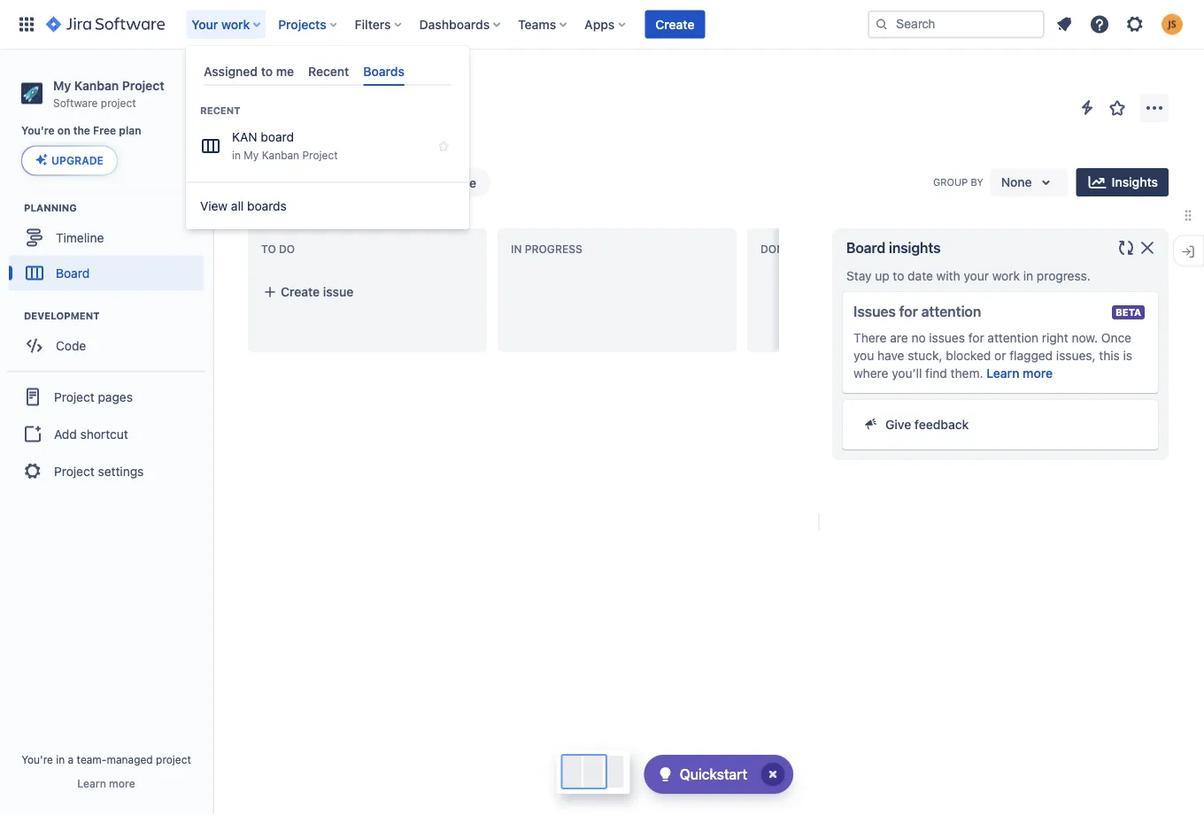 Task type: vqa. For each thing, say whether or not it's contained in the screenshot.
group containing Project pages
yes



Task type: locate. For each thing, give the bounding box(es) containing it.
teams button
[[513, 10, 574, 39]]

issues,
[[1056, 348, 1096, 363]]

beta
[[1116, 307, 1142, 318]]

board inside planning group
[[56, 266, 90, 280]]

project settings
[[54, 464, 144, 479]]

1 horizontal spatial star kan board image
[[1107, 97, 1128, 119]]

1 horizontal spatial in
[[232, 149, 241, 161]]

0 horizontal spatial more
[[109, 777, 135, 790]]

upgrade button
[[22, 146, 117, 175]]

0 horizontal spatial work
[[221, 17, 250, 31]]

dashboards
[[419, 17, 490, 31]]

0 vertical spatial recent
[[308, 64, 349, 78]]

apps button
[[579, 10, 633, 39]]

where
[[854, 366, 889, 381]]

john smith image
[[368, 168, 397, 197]]

notifications image
[[1054, 14, 1075, 35]]

learn more inside board insights dialog
[[987, 366, 1053, 381]]

recent right me
[[308, 64, 349, 78]]

1 vertical spatial you're
[[21, 754, 53, 766]]

board down timeline
[[56, 266, 90, 280]]

add shortcut button
[[7, 416, 205, 452]]

none
[[1001, 175, 1032, 189]]

kanban inside my kanban project software project
[[74, 78, 119, 93]]

project settings link
[[7, 452, 205, 491]]

project up plan
[[101, 96, 136, 109]]

group
[[7, 370, 205, 496]]

project inside kan board in my kanban project
[[302, 149, 338, 161]]

1 vertical spatial board
[[56, 266, 90, 280]]

board up "stay"
[[847, 240, 886, 256]]

project inside my kanban project software project
[[122, 78, 164, 93]]

1 vertical spatial create
[[281, 285, 320, 299]]

board inside kan board in my kanban project
[[261, 130, 294, 145]]

board insights
[[847, 240, 941, 256]]

2 horizontal spatial kanban
[[337, 74, 380, 89]]

0 horizontal spatial board
[[56, 266, 90, 280]]

in left 'progress.' on the right
[[1023, 269, 1033, 283]]

1 vertical spatial more
[[109, 777, 135, 790]]

1 vertical spatial projects
[[248, 74, 295, 89]]

progress
[[525, 243, 582, 256]]

project down filters popup button
[[383, 74, 423, 89]]

insights
[[889, 240, 941, 256]]

pages
[[98, 390, 133, 404]]

0 vertical spatial learn
[[987, 366, 1020, 381]]

create inside button
[[281, 285, 320, 299]]

0 horizontal spatial in
[[56, 754, 65, 766]]

attention up or
[[988, 331, 1039, 345]]

0 horizontal spatial to
[[261, 64, 273, 78]]

free
[[93, 125, 116, 137]]

1 vertical spatial project
[[156, 754, 191, 766]]

1 vertical spatial recent
[[200, 105, 240, 117]]

projects up me
[[278, 17, 326, 31]]

0 horizontal spatial kanban
[[74, 78, 119, 93]]

1 horizontal spatial more
[[1023, 366, 1053, 381]]

filters button
[[349, 10, 409, 39]]

no
[[912, 331, 926, 345]]

0 horizontal spatial for
[[899, 303, 918, 320]]

create for create issue
[[281, 285, 320, 299]]

board up search this board text box
[[261, 130, 294, 145]]

1 horizontal spatial attention
[[988, 331, 1039, 345]]

projects for projects link
[[248, 74, 295, 89]]

invite button
[[407, 166, 492, 198]]

teams
[[518, 17, 556, 31]]

give feedback button
[[854, 411, 1148, 439]]

0 vertical spatial you're
[[21, 125, 55, 137]]

1 horizontal spatial to
[[893, 269, 904, 283]]

2 you're from the top
[[21, 754, 53, 766]]

project up the add
[[54, 390, 95, 404]]

star kan board image up invite button
[[437, 139, 451, 153]]

boards
[[247, 199, 287, 214]]

more image
[[1144, 97, 1165, 119]]

in left a on the bottom of page
[[56, 754, 65, 766]]

or
[[994, 348, 1006, 363]]

dashboards button
[[414, 10, 508, 39]]

my
[[316, 74, 333, 89], [53, 78, 71, 93], [244, 149, 259, 161]]

stuck,
[[908, 348, 943, 363]]

development
[[24, 310, 100, 321]]

0 horizontal spatial board
[[261, 130, 294, 145]]

learn more button down flagged
[[987, 365, 1053, 383]]

projects up kan board
[[248, 74, 295, 89]]

learn more for the bottommost learn more button
[[77, 777, 135, 790]]

my for my kanban project
[[316, 74, 333, 89]]

board inside dialog
[[847, 240, 886, 256]]

more for the bottommost learn more button
[[109, 777, 135, 790]]

create left issue
[[281, 285, 320, 299]]

insights image
[[1087, 172, 1108, 193]]

learn down or
[[987, 366, 1020, 381]]

kanban down filters
[[337, 74, 380, 89]]

your
[[964, 269, 989, 283]]

board link
[[9, 255, 204, 291]]

projects for the projects dropdown button
[[278, 17, 326, 31]]

learn for the topmost learn more button
[[987, 366, 1020, 381]]

create issue
[[281, 285, 354, 299]]

kanban up search this board text box
[[262, 149, 299, 161]]

board insights dialog
[[832, 228, 1169, 460]]

project pages link
[[7, 378, 205, 416]]

you're left on
[[21, 125, 55, 137]]

1 horizontal spatial learn more
[[987, 366, 1053, 381]]

create right apps popup button
[[656, 17, 695, 31]]

0 vertical spatial attention
[[921, 303, 981, 320]]

to right up
[[893, 269, 904, 283]]

1 vertical spatial work
[[992, 269, 1020, 283]]

projects inside dropdown button
[[278, 17, 326, 31]]

close insights panel image
[[1137, 237, 1158, 259]]

project down kan board
[[302, 149, 338, 161]]

to inside board insights dialog
[[893, 269, 904, 283]]

refresh insights panel image
[[1116, 237, 1137, 259]]

0 vertical spatial to
[[261, 64, 273, 78]]

kanban for my kanban project software project
[[74, 78, 119, 93]]

kan
[[250, 108, 292, 133], [232, 130, 257, 145]]

you're on the free plan
[[21, 125, 141, 137]]

1 horizontal spatial my
[[244, 149, 259, 161]]

project
[[101, 96, 136, 109], [156, 754, 191, 766]]

1 horizontal spatial board
[[847, 240, 886, 256]]

1 horizontal spatial learn
[[987, 366, 1020, 381]]

1 horizontal spatial board
[[296, 108, 350, 133]]

your profile and settings image
[[1162, 14, 1183, 35]]

learn inside board insights dialog
[[987, 366, 1020, 381]]

recent down assigned
[[200, 105, 240, 117]]

star kan board image
[[1107, 97, 1128, 119], [437, 139, 451, 153]]

search image
[[875, 17, 889, 31]]

my right me
[[316, 74, 333, 89]]

more
[[1023, 366, 1053, 381], [109, 777, 135, 790]]

with
[[937, 269, 960, 283]]

1 horizontal spatial kanban
[[262, 149, 299, 161]]

kan for kan board in my kanban project
[[232, 130, 257, 145]]

my inside 'link'
[[316, 74, 333, 89]]

0 vertical spatial in
[[232, 149, 241, 161]]

my kanban project software project
[[53, 78, 164, 109]]

them.
[[951, 366, 983, 381]]

0 horizontal spatial my
[[53, 78, 71, 93]]

projects button
[[273, 10, 344, 39]]

project right managed
[[156, 754, 191, 766]]

1 vertical spatial in
[[1023, 269, 1033, 283]]

0 vertical spatial create
[[656, 17, 695, 31]]

kanban inside 'link'
[[337, 74, 380, 89]]

1 vertical spatial to
[[893, 269, 904, 283]]

my inside my kanban project software project
[[53, 78, 71, 93]]

up
[[875, 269, 890, 283]]

0 vertical spatial projects
[[278, 17, 326, 31]]

2 horizontal spatial my
[[316, 74, 333, 89]]

kanban inside kan board in my kanban project
[[262, 149, 299, 161]]

you're left a on the bottom of page
[[21, 754, 53, 766]]

jira software image
[[46, 14, 165, 35], [46, 14, 165, 35]]

feedback icon image
[[864, 417, 878, 431]]

1 horizontal spatial create
[[656, 17, 695, 31]]

0 horizontal spatial learn
[[77, 777, 106, 790]]

is
[[1123, 348, 1133, 363]]

kanban
[[337, 74, 380, 89], [74, 78, 119, 93], [262, 149, 299, 161]]

0 vertical spatial learn more button
[[987, 365, 1053, 383]]

for up are
[[899, 303, 918, 320]]

1 you're from the top
[[21, 125, 55, 137]]

learn
[[987, 366, 1020, 381], [77, 777, 106, 790]]

1 vertical spatial attention
[[988, 331, 1039, 345]]

you're
[[21, 125, 55, 137], [21, 754, 53, 766]]

project up plan
[[122, 78, 164, 93]]

0 horizontal spatial learn more button
[[77, 777, 135, 791]]

project down the add
[[54, 464, 95, 479]]

board
[[847, 240, 886, 256], [56, 266, 90, 280]]

1 horizontal spatial learn more button
[[987, 365, 1053, 383]]

done
[[761, 243, 791, 256]]

my up software
[[53, 78, 71, 93]]

flagged
[[1010, 348, 1053, 363]]

dismiss quickstart image
[[759, 761, 787, 789]]

for up blocked at the right of page
[[968, 331, 984, 345]]

board for kan board
[[296, 108, 350, 133]]

all
[[231, 199, 244, 214]]

planning group
[[9, 200, 212, 296]]

project inside "link"
[[54, 464, 95, 479]]

appswitcher icon image
[[16, 14, 37, 35]]

0 vertical spatial learn more
[[987, 366, 1053, 381]]

1 vertical spatial learn more button
[[77, 777, 135, 791]]

your
[[191, 17, 218, 31]]

learn more for the topmost learn more button
[[987, 366, 1053, 381]]

learn more down you're in a team-managed project
[[77, 777, 135, 790]]

1 horizontal spatial for
[[968, 331, 984, 345]]

in
[[511, 243, 522, 256]]

attention up issues at the right of the page
[[921, 303, 981, 320]]

0 vertical spatial more
[[1023, 366, 1053, 381]]

my kanban project link
[[316, 71, 423, 92]]

view all boards
[[200, 199, 287, 214]]

the
[[73, 125, 90, 137]]

more down managed
[[109, 777, 135, 790]]

0 vertical spatial for
[[899, 303, 918, 320]]

1 vertical spatial learn more
[[77, 777, 135, 790]]

issues
[[929, 331, 965, 345]]

more inside board insights dialog
[[1023, 366, 1053, 381]]

work inside board insights dialog
[[992, 269, 1020, 283]]

add shortcut
[[54, 427, 128, 441]]

0 vertical spatial board
[[847, 240, 886, 256]]

view all boards link
[[186, 189, 469, 224]]

board down my kanban project 'link'
[[296, 108, 350, 133]]

in inside kan board in my kanban project
[[232, 149, 241, 161]]

create inside button
[[656, 17, 695, 31]]

there
[[854, 331, 887, 345]]

0 horizontal spatial recent
[[200, 105, 240, 117]]

more down flagged
[[1023, 366, 1053, 381]]

0 horizontal spatial learn more
[[77, 777, 135, 790]]

1 horizontal spatial project
[[156, 754, 191, 766]]

1 vertical spatial star kan board image
[[437, 139, 451, 153]]

0 vertical spatial work
[[221, 17, 250, 31]]

learn more down flagged
[[987, 366, 1053, 381]]

1 vertical spatial for
[[968, 331, 984, 345]]

1 horizontal spatial work
[[992, 269, 1020, 283]]

check image
[[655, 764, 676, 785]]

banner
[[0, 0, 1204, 50]]

0 vertical spatial project
[[101, 96, 136, 109]]

recent inside tab list
[[308, 64, 349, 78]]

board
[[296, 108, 350, 133], [261, 130, 294, 145]]

insights button
[[1076, 168, 1169, 197]]

learn for the bottommost learn more button
[[77, 777, 106, 790]]

0 horizontal spatial project
[[101, 96, 136, 109]]

learn more button
[[987, 365, 1053, 383], [77, 777, 135, 791]]

my up search this board text box
[[244, 149, 259, 161]]

attention
[[921, 303, 981, 320], [988, 331, 1039, 345]]

kan inside kan board in my kanban project
[[232, 130, 257, 145]]

to left me
[[261, 64, 273, 78]]

2 horizontal spatial in
[[1023, 269, 1033, 283]]

tab list
[[197, 57, 459, 86]]

code link
[[9, 328, 204, 363]]

my kanban project
[[316, 74, 423, 89]]

in up all at the left of the page
[[232, 149, 241, 161]]

1 vertical spatial learn
[[77, 777, 106, 790]]

blocked
[[946, 348, 991, 363]]

shortcut
[[80, 427, 128, 441]]

banner containing your work
[[0, 0, 1204, 50]]

recent
[[308, 64, 349, 78], [200, 105, 240, 117]]

work
[[221, 17, 250, 31], [992, 269, 1020, 283]]

to
[[261, 243, 276, 256]]

star kan board image right the automations menu button icon
[[1107, 97, 1128, 119]]

1 horizontal spatial recent
[[308, 64, 349, 78]]

kanban up software
[[74, 78, 119, 93]]

learn down team-
[[77, 777, 106, 790]]

0 horizontal spatial create
[[281, 285, 320, 299]]

board for board
[[56, 266, 90, 280]]

learn more button down you're in a team-managed project
[[77, 777, 135, 791]]

you'll
[[892, 366, 922, 381]]



Task type: describe. For each thing, give the bounding box(es) containing it.
0 horizontal spatial star kan board image
[[437, 139, 451, 153]]

issues
[[854, 303, 896, 320]]

quickstart
[[680, 766, 747, 783]]

attention inside there are no issues for attention right now. once you have stuck, blocked or flagged issues, this is where you'll find them.
[[988, 331, 1039, 345]]

date
[[908, 269, 933, 283]]

development image
[[3, 305, 24, 326]]

me
[[276, 64, 294, 78]]

team-
[[77, 754, 107, 766]]

2 vertical spatial in
[[56, 754, 65, 766]]

more for the topmost learn more button
[[1023, 366, 1053, 381]]

automations menu button icon image
[[1077, 97, 1098, 118]]

project inside 'link'
[[383, 74, 423, 89]]

upgrade
[[51, 154, 104, 167]]

board for kan board in my kanban project
[[261, 130, 294, 145]]

create for create
[[656, 17, 695, 31]]

planning image
[[3, 197, 24, 218]]

managed
[[107, 754, 153, 766]]

to do
[[261, 243, 295, 256]]

project inside my kanban project software project
[[101, 96, 136, 109]]

Search field
[[868, 10, 1045, 39]]

0 vertical spatial star kan board image
[[1107, 97, 1128, 119]]

to inside tab list
[[261, 64, 273, 78]]

by
[[971, 176, 984, 188]]

board for board insights
[[847, 240, 886, 256]]

have
[[878, 348, 905, 363]]

project pages
[[54, 390, 133, 404]]

issues for attention
[[854, 303, 981, 320]]

my inside kan board in my kanban project
[[244, 149, 259, 161]]

kan for kan board
[[250, 108, 292, 133]]

tab list containing assigned to me
[[197, 57, 459, 86]]

timeline link
[[9, 220, 204, 255]]

right
[[1042, 331, 1069, 345]]

insights
[[1112, 175, 1158, 189]]

your work
[[191, 17, 250, 31]]

add
[[54, 427, 77, 441]]

for inside there are no issues for attention right now. once you have stuck, blocked or flagged issues, this is where you'll find them.
[[968, 331, 984, 345]]

primary element
[[11, 0, 868, 49]]

this
[[1099, 348, 1120, 363]]

projects link
[[248, 71, 295, 92]]

now.
[[1072, 331, 1098, 345]]

work inside "popup button"
[[221, 17, 250, 31]]

your work button
[[186, 10, 268, 39]]

group by
[[933, 176, 984, 188]]

kanban for my kanban project
[[337, 74, 380, 89]]

kan board in my kanban project
[[232, 130, 338, 161]]

Search this board text field
[[250, 166, 331, 198]]

development group
[[9, 308, 212, 369]]

quickstart button
[[644, 755, 793, 794]]

planning
[[24, 202, 77, 213]]

give feedback
[[885, 418, 969, 432]]

group containing project pages
[[7, 370, 205, 496]]

create issue button
[[252, 276, 483, 308]]

in inside dialog
[[1023, 269, 1033, 283]]

find
[[925, 366, 947, 381]]

give
[[885, 418, 911, 432]]

stay up to date with your work in progress.
[[847, 269, 1091, 283]]

progress.
[[1037, 269, 1091, 283]]

on
[[57, 125, 70, 137]]

assigned
[[204, 64, 258, 78]]

a
[[68, 754, 74, 766]]

0 horizontal spatial attention
[[921, 303, 981, 320]]

invite
[[445, 175, 476, 190]]

settings image
[[1125, 14, 1146, 35]]

help image
[[1089, 14, 1110, 35]]

stay
[[847, 269, 872, 283]]

feedback
[[915, 418, 969, 432]]

you're for you're in a team-managed project
[[21, 754, 53, 766]]

settings
[[98, 464, 144, 479]]

apps
[[585, 17, 615, 31]]

add people image
[[413, 172, 434, 193]]

assigned to me
[[204, 64, 294, 78]]

filters
[[355, 17, 391, 31]]

my for my kanban project software project
[[53, 78, 71, 93]]

you're for you're on the free plan
[[21, 125, 55, 137]]

none button
[[991, 168, 1068, 197]]

once
[[1101, 331, 1132, 345]]

view
[[200, 199, 228, 214]]

in progress
[[511, 243, 582, 256]]

timeline
[[56, 230, 104, 245]]

code
[[56, 338, 86, 353]]

software
[[53, 96, 98, 109]]

there are no issues for attention right now. once you have stuck, blocked or flagged issues, this is where you'll find them.
[[854, 331, 1133, 381]]

boards
[[363, 64, 405, 78]]

are
[[890, 331, 908, 345]]

you
[[854, 348, 874, 363]]

create button
[[645, 10, 705, 39]]

do
[[279, 243, 295, 256]]



